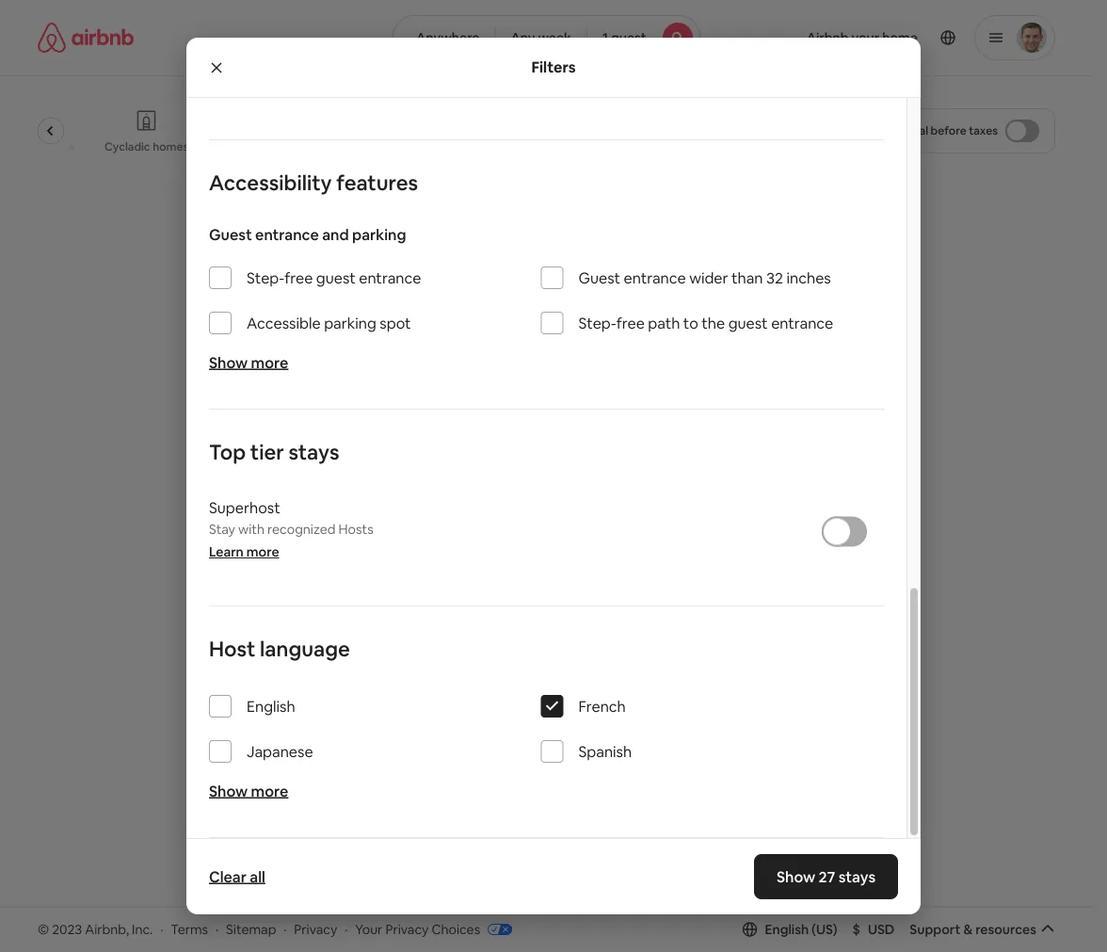 Task type: vqa. For each thing, say whether or not it's contained in the screenshot.
3rd · from left
yes



Task type: describe. For each thing, give the bounding box(es) containing it.
with
[[238, 521, 265, 538]]

display total before taxes
[[862, 123, 998, 138]]

taxes
[[969, 123, 998, 138]]

©
[[38, 921, 49, 938]]

riads
[[231, 139, 259, 154]]

grand pianos
[[4, 139, 74, 154]]

anywhere
[[416, 29, 480, 46]]

inc.
[[132, 921, 153, 938]]

© 2023 airbnb, inc. ·
[[38, 921, 163, 938]]

show map
[[503, 838, 568, 855]]

pianos
[[39, 139, 74, 154]]

profile element
[[723, 0, 1056, 75]]

entrance down inches
[[771, 313, 834, 332]]

clear
[[209, 867, 247, 886]]

than
[[732, 268, 763, 287]]

language
[[260, 635, 350, 662]]

to
[[684, 313, 699, 332]]

step- for step-free path to the guest entrance
[[579, 313, 617, 332]]

learn more link
[[209, 543, 279, 560]]

1 guest
[[603, 29, 647, 46]]

all
[[250, 867, 265, 886]]

sitemap link
[[226, 921, 276, 938]]

sitemap
[[226, 921, 276, 938]]

grand
[[4, 139, 37, 154]]

show more button for accessibility
[[209, 353, 288, 372]]

entrance left and
[[255, 225, 319, 244]]

your
[[355, 921, 383, 938]]

more for accessibility
[[251, 353, 288, 372]]

1 privacy from the left
[[294, 921, 337, 938]]

show more button for host
[[209, 781, 288, 801]]

cycladic
[[105, 139, 150, 154]]

tier
[[250, 438, 284, 465]]

entrance up path on the right top
[[624, 268, 686, 287]]

recognized
[[267, 521, 336, 538]]

terms
[[171, 921, 208, 938]]

show left 27
[[777, 867, 816, 886]]

japanese
[[247, 742, 313, 761]]

1 guest button
[[587, 15, 701, 60]]

show more for accessibility
[[209, 353, 288, 372]]

wider
[[690, 268, 729, 287]]

features
[[336, 169, 418, 196]]

before
[[931, 123, 967, 138]]

english for english
[[247, 696, 295, 716]]

accessible parking spot
[[247, 313, 411, 332]]

2 vertical spatial guest
[[729, 313, 768, 332]]

2023
[[52, 921, 82, 938]]

privacy link
[[294, 921, 337, 938]]

hosts
[[339, 521, 374, 538]]

terms link
[[171, 921, 208, 938]]

guest for guest entrance and parking
[[209, 225, 252, 244]]

guest inside button
[[611, 29, 647, 46]]

accessibility
[[209, 169, 332, 196]]

resources
[[976, 921, 1037, 938]]

stay
[[209, 521, 235, 538]]

clear all
[[209, 867, 265, 886]]

filters dialog
[[186, 0, 921, 914]]

total
[[903, 123, 929, 138]]

cycladic homes
[[105, 139, 189, 154]]

chef's kitchens
[[385, 139, 466, 154]]

show inside button
[[503, 838, 537, 855]]

(us)
[[812, 921, 838, 938]]

guest entrance wider than 32 inches
[[579, 268, 831, 287]]

free for guest
[[285, 268, 313, 287]]

display total before taxes button
[[846, 108, 1056, 154]]

host language
[[209, 635, 350, 662]]

spanish
[[579, 742, 632, 761]]

$
[[853, 921, 861, 938]]

guest for guest entrance wider than 32 inches
[[579, 268, 621, 287]]

choices
[[432, 921, 480, 938]]

4 · from the left
[[345, 921, 348, 938]]

0 horizontal spatial guest
[[316, 268, 356, 287]]

accessibility features
[[209, 169, 418, 196]]

minsus
[[505, 139, 541, 154]]

kitchens
[[421, 139, 466, 154]]

step- for step-free guest entrance
[[247, 268, 285, 287]]



Task type: locate. For each thing, give the bounding box(es) containing it.
stays for show 27 stays
[[839, 867, 876, 886]]

the
[[702, 313, 725, 332]]

show
[[209, 353, 248, 372], [209, 781, 248, 801], [503, 838, 537, 855], [777, 867, 816, 886]]

free down the 'guest entrance and parking'
[[285, 268, 313, 287]]

step-free guest entrance
[[247, 268, 421, 287]]

host
[[209, 635, 256, 662]]

0 vertical spatial guest
[[209, 225, 252, 244]]

stays right 27
[[839, 867, 876, 886]]

show more button down accessible
[[209, 353, 288, 372]]

more for host
[[251, 781, 288, 801]]

1 vertical spatial show more button
[[209, 781, 288, 801]]

· right terms
[[216, 921, 219, 938]]

guest down and
[[316, 268, 356, 287]]

0 horizontal spatial stays
[[289, 438, 339, 465]]

surfing
[[669, 139, 708, 154]]

2 privacy from the left
[[386, 921, 429, 938]]

2 vertical spatial more
[[251, 781, 288, 801]]

1 vertical spatial guest
[[579, 268, 621, 287]]

1 vertical spatial english
[[765, 921, 809, 938]]

anywhere button
[[393, 15, 496, 60]]

stays
[[289, 438, 339, 465], [839, 867, 876, 886]]

0 vertical spatial guest
[[611, 29, 647, 46]]

1 vertical spatial step-
[[579, 313, 617, 332]]

$ usd
[[853, 921, 895, 938]]

1 horizontal spatial guest
[[579, 268, 621, 287]]

entrance up spot
[[359, 268, 421, 287]]

1 show more from the top
[[209, 353, 288, 372]]

and
[[322, 225, 349, 244]]

more down japanese
[[251, 781, 288, 801]]

learn
[[209, 543, 244, 560]]

english (us) button
[[743, 921, 838, 938]]

support & resources
[[910, 921, 1037, 938]]

show down accessible
[[209, 353, 248, 372]]

privacy right your
[[386, 921, 429, 938]]

show map button
[[484, 824, 609, 869]]

more down accessible
[[251, 353, 288, 372]]

usd
[[868, 921, 895, 938]]

step- up accessible
[[247, 268, 285, 287]]

more inside superhost stay with recognized hosts learn more
[[247, 543, 279, 560]]

2 · from the left
[[216, 921, 219, 938]]

entrance
[[255, 225, 319, 244], [359, 268, 421, 287], [624, 268, 686, 287], [771, 313, 834, 332]]

show more down japanese
[[209, 781, 288, 801]]

your privacy choices link
[[355, 921, 512, 939]]

step-free path to the guest entrance
[[579, 313, 834, 332]]

1 vertical spatial more
[[247, 543, 279, 560]]

top tier stays
[[209, 438, 339, 465]]

· left your
[[345, 921, 348, 938]]

spot
[[380, 313, 411, 332]]

english
[[247, 696, 295, 716], [765, 921, 809, 938]]

2 horizontal spatial guest
[[729, 313, 768, 332]]

1 vertical spatial show more
[[209, 781, 288, 801]]

english inside filters dialog
[[247, 696, 295, 716]]

parking left spot
[[324, 313, 376, 332]]

1 horizontal spatial guest
[[611, 29, 647, 46]]

0 horizontal spatial privacy
[[294, 921, 337, 938]]

1 vertical spatial stays
[[839, 867, 876, 886]]

display
[[862, 123, 901, 138]]

2 show more from the top
[[209, 781, 288, 801]]

any week
[[511, 29, 572, 46]]

group containing grand pianos
[[4, 94, 731, 168]]

· right inc.
[[160, 921, 163, 938]]

0 horizontal spatial english
[[247, 696, 295, 716]]

any week button
[[495, 15, 588, 60]]

1 horizontal spatial free
[[617, 313, 645, 332]]

chef's
[[385, 139, 419, 154]]

1 horizontal spatial privacy
[[386, 921, 429, 938]]

week
[[538, 29, 572, 46]]

1
[[603, 29, 608, 46]]

0 vertical spatial step-
[[247, 268, 285, 287]]

guest entrance and parking
[[209, 225, 406, 244]]

map
[[540, 838, 568, 855]]

english up japanese
[[247, 696, 295, 716]]

1 vertical spatial guest
[[316, 268, 356, 287]]

None search field
[[393, 15, 701, 60]]

filters
[[532, 57, 576, 77]]

more down with on the left bottom
[[247, 543, 279, 560]]

clear all button
[[200, 858, 275, 896]]

show more
[[209, 353, 288, 372], [209, 781, 288, 801]]

superhost
[[209, 498, 280, 517]]

terms · sitemap · privacy
[[171, 921, 337, 938]]

guest
[[611, 29, 647, 46], [316, 268, 356, 287], [729, 313, 768, 332]]

ryokans
[[306, 139, 350, 154]]

1 vertical spatial parking
[[324, 313, 376, 332]]

english for english (us)
[[765, 921, 809, 938]]

0 vertical spatial free
[[285, 268, 313, 287]]

top
[[209, 438, 246, 465]]

· left privacy link
[[284, 921, 287, 938]]

1 horizontal spatial step-
[[579, 313, 617, 332]]

free for path
[[617, 313, 645, 332]]

path
[[648, 313, 680, 332]]

0 horizontal spatial free
[[285, 268, 313, 287]]

0 vertical spatial stays
[[289, 438, 339, 465]]

27
[[819, 867, 836, 886]]

0 vertical spatial english
[[247, 696, 295, 716]]

show more for host
[[209, 781, 288, 801]]

none search field containing anywhere
[[393, 15, 701, 60]]

parking
[[352, 225, 406, 244], [324, 313, 376, 332]]

english (us)
[[765, 921, 838, 938]]

0 vertical spatial more
[[251, 353, 288, 372]]

0 horizontal spatial guest
[[209, 225, 252, 244]]

free
[[285, 268, 313, 287], [617, 313, 645, 332]]

show more button
[[209, 353, 288, 372], [209, 781, 288, 801]]

french
[[579, 696, 626, 716]]

stays for top tier stays
[[289, 438, 339, 465]]

support & resources button
[[910, 921, 1056, 938]]

group
[[4, 94, 731, 168]]

1 · from the left
[[160, 921, 163, 938]]

show more down accessible
[[209, 353, 288, 372]]

privacy inside your privacy choices link
[[386, 921, 429, 938]]

privacy
[[294, 921, 337, 938], [386, 921, 429, 938]]

2 show more button from the top
[[209, 781, 288, 801]]

any
[[511, 29, 535, 46]]

·
[[160, 921, 163, 938], [216, 921, 219, 938], [284, 921, 287, 938], [345, 921, 348, 938]]

1 vertical spatial free
[[617, 313, 645, 332]]

airbnb,
[[85, 921, 129, 938]]

0 vertical spatial parking
[[352, 225, 406, 244]]

your privacy choices
[[355, 921, 480, 938]]

1 horizontal spatial stays
[[839, 867, 876, 886]]

1 show more button from the top
[[209, 353, 288, 372]]

0 vertical spatial show more button
[[209, 353, 288, 372]]

hanoks
[[586, 139, 626, 154]]

guest
[[209, 225, 252, 244], [579, 268, 621, 287]]

superhost stay with recognized hosts learn more
[[209, 498, 374, 560]]

1 horizontal spatial english
[[765, 921, 809, 938]]

parking right and
[[352, 225, 406, 244]]

3 · from the left
[[284, 921, 287, 938]]

show 27 stays link
[[754, 854, 898, 899]]

english left the (us)
[[765, 921, 809, 938]]

stays right tier
[[289, 438, 339, 465]]

show down japanese
[[209, 781, 248, 801]]

show more button down japanese
[[209, 781, 288, 801]]

support
[[910, 921, 961, 938]]

free left path on the right top
[[617, 313, 645, 332]]

show left map
[[503, 838, 537, 855]]

accessible
[[247, 313, 321, 332]]

inches
[[787, 268, 831, 287]]

32
[[767, 268, 784, 287]]

step- left path on the right top
[[579, 313, 617, 332]]

&
[[964, 921, 973, 938]]

homes
[[153, 139, 189, 154]]

guest right the
[[729, 313, 768, 332]]

show 27 stays
[[777, 867, 876, 886]]

0 vertical spatial show more
[[209, 353, 288, 372]]

0 horizontal spatial step-
[[247, 268, 285, 287]]

privacy left your
[[294, 921, 337, 938]]

guest right 1
[[611, 29, 647, 46]]



